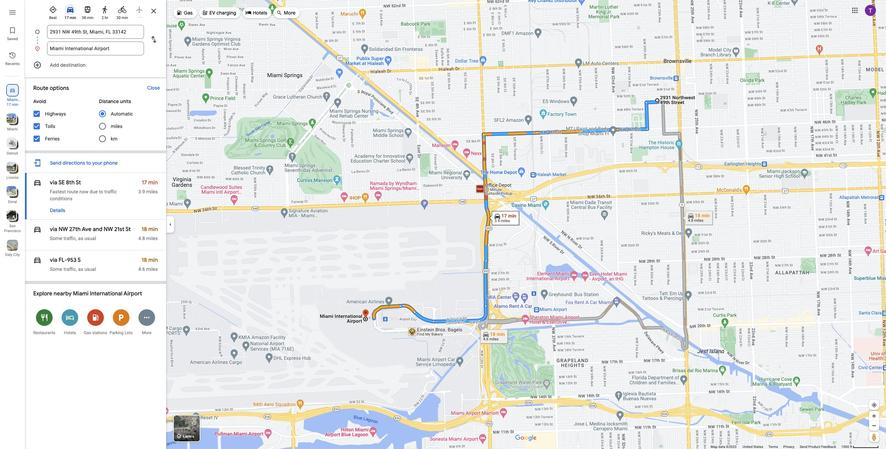 Task type: locate. For each thing, give the bounding box(es) containing it.
1 vertical spatial 17 min
[[7, 103, 18, 107]]

as down s
[[78, 267, 83, 272]]

1000 ft button
[[842, 445, 880, 449]]

2 places element
[[7, 166, 15, 172], [7, 190, 15, 196]]

via inside via se 8th st fastest route now due to traffic conditions
[[50, 179, 57, 186]]

details
[[50, 207, 65, 214]]

0 vertical spatial send
[[50, 160, 61, 166]]

1 vertical spatial 18
[[142, 257, 147, 264]]

hotels left gas stations
[[64, 331, 76, 336]]

miles right the 4.8
[[146, 236, 158, 241]]

1 horizontal spatial st
[[126, 226, 131, 233]]

0 horizontal spatial gas
[[84, 331, 91, 336]]

0 horizontal spatial driving image
[[33, 178, 42, 188]]

2 none field from the top
[[50, 42, 141, 55]]

miles inside 17 min 3.9 miles
[[146, 189, 158, 195]]

None field
[[50, 25, 141, 39], [50, 42, 141, 55]]

1 vertical spatial some
[[50, 267, 62, 272]]

1 18 from the top
[[142, 226, 147, 233]]

2 as from the top
[[78, 267, 83, 272]]

via for fl-
[[50, 257, 57, 264]]

2 vertical spatial 2
[[12, 191, 15, 195]]

traffic, inside via nw 27th ave and nw 21st st some traffic, as usual
[[64, 236, 77, 241]]

gas stations button
[[83, 305, 108, 339]]

via left se on the left
[[50, 179, 57, 186]]

parking lots button
[[108, 305, 134, 339]]

1 as from the top
[[78, 236, 83, 241]]

san francisco
[[4, 224, 21, 233]]

usual down ave
[[84, 236, 96, 241]]

traffic, down 953
[[64, 267, 77, 272]]

driving image left transit icon
[[66, 6, 74, 14]]

driving image
[[66, 6, 74, 14], [33, 178, 42, 188]]

 down recents
[[9, 87, 16, 94]]

1 vertical spatial traffic,
[[64, 267, 77, 272]]

©2023
[[727, 445, 737, 449]]

2 traffic, from the top
[[64, 267, 77, 272]]

18 up the 4.8
[[142, 226, 147, 233]]

route
[[67, 189, 78, 195]]

units
[[120, 98, 131, 105]]

driving image right san francisco
[[33, 225, 42, 235]]

1 vertical spatial gas
[[84, 331, 91, 336]]

0 vertical spatial usual
[[84, 236, 96, 241]]

gas left 'stations'
[[84, 331, 91, 336]]

to inside button
[[86, 160, 91, 166]]

daly city button
[[0, 237, 25, 259]]

send left the product
[[800, 445, 808, 449]]

to left your
[[86, 160, 91, 166]]

send for send directions to your phone
[[50, 160, 61, 166]]

1 2 places element from the top
[[7, 166, 15, 172]]

1000 ft
[[842, 445, 853, 449]]

2 horizontal spatial 17
[[142, 179, 147, 186]]

some down fl-
[[50, 267, 62, 272]]

0 vertical spatial 18
[[142, 226, 147, 233]]

more inside button
[[142, 331, 152, 336]]

2 inside 2 hr option
[[102, 16, 104, 20]]

miles for fl-953 s
[[146, 267, 158, 272]]

1 vertical spatial via
[[50, 226, 57, 233]]

none field down starting point 2931 nw 49th st, miami, fl 33142 field
[[50, 42, 141, 55]]

1 vertical spatial 2 places element
[[7, 190, 15, 196]]

saved
[[7, 36, 18, 41]]

30 min
[[116, 16, 128, 20]]

footer containing map data ©2023
[[711, 445, 842, 450]]

1 vertical spatial 17
[[7, 103, 11, 107]]

0 vertical spatial some
[[50, 236, 62, 241]]

st
[[76, 179, 81, 186], [126, 226, 131, 233]]

4
[[12, 215, 15, 220]]

 left se on the left
[[33, 178, 42, 188]]

st inside via se 8th st fastest route now due to traffic conditions
[[76, 179, 81, 186]]

add destination button
[[25, 58, 166, 72]]

se
[[58, 179, 65, 186]]

recents button
[[0, 48, 25, 68]]

0 horizontal spatial miami
[[7, 127, 18, 132]]

2 18 from the top
[[142, 257, 147, 264]]

nw left "27th"
[[59, 226, 68, 233]]

1 horizontal spatial 17 min
[[64, 16, 76, 20]]

more button
[[134, 305, 160, 339]]

2 2 places element from the top
[[7, 190, 15, 196]]

0 horizontal spatial to
[[86, 160, 91, 166]]

1 vertical spatial st
[[126, 226, 131, 233]]

2 for 2 hr
[[102, 16, 104, 20]]

1 horizontal spatial hotels
[[253, 10, 267, 16]]

miami right nearby
[[73, 291, 89, 298]]

options
[[50, 85, 69, 92]]

driving image
[[33, 225, 42, 235], [33, 256, 42, 265]]

0 vertical spatial to
[[86, 160, 91, 166]]

0 horizontal spatial st
[[76, 179, 81, 186]]

gas inside  gas
[[184, 10, 193, 16]]

hotels
[[253, 10, 267, 16], [64, 331, 76, 336]]

2 some from the top
[[50, 267, 62, 272]]

0 horizontal spatial nw
[[59, 226, 68, 233]]

0 horizontal spatial hotels
[[64, 331, 76, 336]]

0 vertical spatial more
[[284, 10, 296, 16]]

miles up km
[[111, 124, 123, 129]]

1 driving image from the top
[[33, 225, 42, 235]]

miles right 3.9
[[146, 189, 158, 195]]

17 min up "5"
[[7, 103, 18, 107]]

list
[[25, 25, 166, 55]]

miles right 4.6
[[146, 267, 158, 272]]

1 vertical spatial more
[[142, 331, 152, 336]]

driving image left se on the left
[[33, 178, 42, 188]]

 gas
[[176, 9, 193, 16]]

2 usual from the top
[[84, 267, 96, 272]]

3
[[12, 142, 15, 147]]

driving image right city
[[33, 256, 42, 265]]

1 usual from the top
[[84, 236, 96, 241]]

list item down 38 min
[[25, 25, 166, 47]]

min inside 17 min 3.9 miles
[[148, 179, 158, 186]]

1 some from the top
[[50, 236, 62, 241]]

send inside directions main content
[[50, 160, 61, 166]]

some up fl-
[[50, 236, 62, 241]]

0 vertical spatial hotels
[[253, 10, 267, 16]]

layers
[[183, 435, 194, 439]]

18 for usual
[[142, 257, 147, 264]]

stations
[[92, 331, 107, 336]]

driving image inside 17 min radio
[[66, 6, 74, 14]]

list item down starting point 2931 nw 49th st, miami, fl 33142 field
[[25, 42, 166, 55]]


[[245, 9, 252, 16]]

cycling image
[[118, 6, 126, 14]]

2 vertical spatial via
[[50, 257, 57, 264]]

0 horizontal spatial 17 min
[[7, 103, 18, 107]]

2 left hr
[[102, 16, 104, 20]]

1 vertical spatial hotels
[[64, 331, 76, 336]]

zoom out image
[[872, 424, 877, 429]]

via inside via nw 27th ave and nw 21st st some traffic, as usual
[[50, 226, 57, 233]]

as
[[78, 236, 83, 241], [78, 267, 83, 272]]

17 up the 5 places element
[[7, 103, 11, 107]]

avoid
[[33, 98, 46, 105]]

2 driving image from the top
[[33, 256, 42, 265]]

17 min left 38
[[64, 16, 76, 20]]

best
[[49, 16, 57, 20]]

2 via from the top
[[50, 226, 57, 233]]

0 vertical spatial traffic,
[[64, 236, 77, 241]]

0 vertical spatial none field
[[50, 25, 141, 39]]

menu image
[[8, 8, 17, 17]]

some inside via nw 27th ave and nw 21st st some traffic, as usual
[[50, 236, 62, 241]]

more
[[284, 10, 296, 16], [142, 331, 152, 336]]

21st
[[114, 226, 124, 233]]

more right lots on the left of the page
[[142, 331, 152, 336]]

st right 8th
[[76, 179, 81, 186]]

1 vertical spatial 2
[[12, 166, 15, 171]]

30 min radio
[[115, 3, 130, 20]]

18 inside 18 min 4.6 miles
[[142, 257, 147, 264]]

17 min
[[64, 16, 76, 20], [7, 103, 18, 107]]

 ev charging
[[202, 9, 236, 16]]

min inside option
[[122, 16, 128, 20]]

1 horizontal spatial miami
[[73, 291, 89, 298]]

min
[[70, 16, 76, 20], [87, 16, 93, 20], [122, 16, 128, 20], [12, 103, 18, 107], [148, 179, 158, 186], [148, 226, 158, 233], [148, 257, 158, 264]]

5
[[12, 118, 15, 123]]

livonia
[[6, 176, 19, 180]]

5 places element
[[7, 117, 15, 123]]

18
[[142, 226, 147, 233], [142, 257, 147, 264]]

1 vertical spatial miami
[[73, 291, 89, 298]]

18 min 4.6 miles
[[138, 257, 158, 272]]

3 via from the top
[[50, 257, 57, 264]]

1 horizontal spatial 17
[[64, 16, 69, 20]]

terms
[[769, 445, 779, 449]]

via se 8th st fastest route now due to traffic conditions
[[50, 179, 117, 202]]

953
[[67, 257, 76, 264]]

driving image containing 
[[33, 178, 42, 188]]

0 horizontal spatial 17
[[7, 103, 11, 107]]

1 vertical spatial as
[[78, 267, 83, 272]]

1 vertical spatial usual
[[84, 267, 96, 272]]

as down "27th"
[[78, 236, 83, 241]]

and
[[93, 226, 102, 233]]

destination
[[60, 62, 86, 68]]

united states
[[743, 445, 764, 449]]

close directions image
[[150, 7, 158, 15]]

0 vertical spatial driving image
[[66, 6, 74, 14]]

traffic, down "27th"
[[64, 236, 77, 241]]

17 right the best
[[64, 16, 69, 20]]

miles inside 18 min 4.6 miles
[[146, 267, 158, 272]]

international
[[90, 291, 122, 298]]

30
[[116, 16, 121, 20]]

more right the 
[[284, 10, 296, 16]]

18 up 4.6
[[142, 257, 147, 264]]

1 none field from the top
[[50, 25, 141, 39]]

1 traffic, from the top
[[64, 236, 77, 241]]

1 horizontal spatial driving image
[[66, 6, 74, 14]]

nw right and
[[104, 226, 113, 233]]

list item
[[25, 25, 166, 47], [25, 42, 166, 55]]

usual up explore nearby miami international airport
[[84, 267, 96, 272]]

phone
[[104, 160, 118, 166]]

1 horizontal spatial gas
[[184, 10, 193, 16]]

2 list item from the top
[[25, 42, 166, 55]]

via down details button
[[50, 226, 57, 233]]

17 up 3.9
[[142, 179, 147, 186]]

1 via from the top
[[50, 179, 57, 186]]

traffic
[[104, 189, 117, 195]]

0 vertical spatial miami
[[7, 127, 18, 132]]

distance units option group
[[99, 95, 158, 145]]

0 vertical spatial 17 min
[[64, 16, 76, 20]]

0 vertical spatial gas
[[184, 10, 193, 16]]

2 for 2 places 'element' associated with livonia
[[12, 166, 15, 171]]

miles inside 18 min 4.8 miles
[[146, 236, 158, 241]]

1 horizontal spatial more
[[284, 10, 296, 16]]

hotels right 
[[253, 10, 267, 16]]

1 vertical spatial driving image
[[33, 178, 42, 188]]

1000
[[842, 445, 850, 449]]

2 hr radio
[[98, 3, 112, 20]]

1 vertical spatial to
[[99, 189, 103, 195]]

zoom in image
[[872, 414, 877, 419]]

lots
[[125, 331, 133, 336]]

st right 21st at the bottom left of page
[[126, 226, 131, 233]]

17 inside 17 min 3.9 miles
[[142, 179, 147, 186]]

0 horizontal spatial more
[[142, 331, 152, 336]]

privacy button
[[784, 445, 795, 450]]

gas right 
[[184, 10, 193, 16]]

gas inside button
[[84, 331, 91, 336]]

1 horizontal spatial nw
[[104, 226, 113, 233]]

driving image for nw
[[33, 225, 42, 235]]

footer
[[711, 445, 842, 450]]

0 vertical spatial via
[[50, 179, 57, 186]]

miami down "5"
[[7, 127, 18, 132]]

0 vertical spatial driving image
[[33, 225, 42, 235]]

38
[[82, 16, 86, 20]]

0 horizontal spatial send
[[50, 160, 61, 166]]

to
[[86, 160, 91, 166], [99, 189, 103, 195]]

2 for 2 places 'element' for doral
[[12, 191, 15, 195]]

details button
[[46, 204, 69, 217]]

2 places element for livonia
[[7, 166, 15, 172]]

saved button
[[0, 24, 25, 43]]

min inside  list
[[12, 103, 18, 107]]

via inside via fl-953 s some traffic, as usual
[[50, 257, 57, 264]]

2
[[102, 16, 104, 20], [12, 166, 15, 171], [12, 191, 15, 195]]

18 inside 18 min 4.8 miles
[[142, 226, 147, 233]]

2 nw from the left
[[104, 226, 113, 233]]

doral
[[8, 200, 17, 204]]

add
[[50, 62, 59, 68]]

0 vertical spatial st
[[76, 179, 81, 186]]

reverse starting point and destination image
[[150, 35, 158, 44]]

 right city
[[33, 256, 42, 265]]

1 vertical spatial driving image
[[33, 256, 42, 265]]

2 up the "doral"
[[12, 191, 15, 195]]

to right due
[[99, 189, 103, 195]]

gas
[[184, 10, 193, 16], [84, 331, 91, 336]]

to inside via se 8th st fastest route now due to traffic conditions
[[99, 189, 103, 195]]

none field down 38 min
[[50, 25, 141, 39]]

min inside 18 min 4.8 miles
[[148, 226, 158, 233]]

2 up livonia
[[12, 166, 15, 171]]

0 vertical spatial 17
[[64, 16, 69, 20]]

via left fl-
[[50, 257, 57, 264]]

1 horizontal spatial send
[[800, 445, 808, 449]]

send left directions
[[50, 160, 61, 166]]

highways
[[45, 111, 66, 117]]

1 horizontal spatial to
[[99, 189, 103, 195]]

show your location image
[[872, 403, 878, 409]]

airport
[[124, 291, 142, 298]]

product
[[809, 445, 821, 449]]

None radio
[[132, 3, 147, 18]]

restaurants button
[[32, 305, 57, 339]]


[[9, 87, 16, 94], [33, 178, 42, 188], [33, 225, 42, 235], [33, 256, 42, 265]]

directions main content
[[25, 0, 166, 450]]

2 places element up livonia
[[7, 166, 15, 172]]

2 places element up the "doral"
[[7, 190, 15, 196]]

8th
[[66, 179, 75, 186]]

ferries
[[45, 136, 60, 142]]

0 vertical spatial 2 places element
[[7, 166, 15, 172]]

1 vertical spatial send
[[800, 445, 808, 449]]

as inside via fl-953 s some traffic, as usual
[[78, 267, 83, 272]]

flights image
[[135, 6, 144, 14]]

0 vertical spatial as
[[78, 236, 83, 241]]

1 vertical spatial none field
[[50, 42, 141, 55]]

0 vertical spatial 2
[[102, 16, 104, 20]]

 right san francisco
[[33, 225, 42, 235]]

38 min radio
[[80, 3, 95, 20]]

4 places element
[[7, 214, 15, 220]]

conditions
[[50, 196, 72, 202]]

2 vertical spatial 17
[[142, 179, 147, 186]]



Task type: vqa. For each thing, say whether or not it's contained in the screenshot.


Task type: describe. For each thing, give the bounding box(es) containing it.
miami inside  list
[[7, 127, 18, 132]]

18 for st
[[142, 226, 147, 233]]

due
[[90, 189, 98, 195]]

miles for nw 27th ave and nw 21st st
[[146, 236, 158, 241]]

tolls
[[45, 124, 55, 129]]

3 places element
[[7, 141, 15, 148]]

fastest
[[50, 189, 66, 195]]

francisco
[[4, 229, 21, 233]]

city
[[13, 253, 20, 257]]

transit image
[[83, 6, 92, 14]]

recents
[[5, 61, 20, 66]]

Starting point 2931 NW 49th St, Miami, FL 33142 field
[[50, 28, 141, 36]]

send directions to your phone
[[50, 160, 118, 166]]

send directions to your phone button
[[47, 156, 121, 170]]

show street view coverage image
[[870, 432, 880, 443]]

via for se
[[50, 179, 57, 186]]

send for send product feedback
[[800, 445, 808, 449]]

route
[[33, 85, 48, 92]]

Best radio
[[46, 3, 60, 20]]


[[176, 9, 183, 16]]

hotels button
[[57, 305, 83, 339]]

gas stations
[[84, 331, 107, 336]]

send product feedback button
[[800, 445, 837, 450]]

daly
[[5, 253, 12, 257]]

restaurants
[[33, 331, 55, 336]]

driving image inside directions main content
[[33, 178, 42, 188]]

17 inside radio
[[64, 16, 69, 20]]

map
[[711, 445, 718, 449]]

driving image for fl-
[[33, 256, 42, 265]]

st inside via nw 27th ave and nw 21st st some traffic, as usual
[[126, 226, 131, 233]]

2 places element for doral
[[7, 190, 15, 196]]

more inside  more
[[284, 10, 296, 16]]

usual inside via fl-953 s some traffic, as usual
[[84, 267, 96, 272]]

explore nearby miami international airport
[[33, 291, 142, 298]]

min inside 18 min 4.6 miles
[[148, 257, 158, 264]]

united states button
[[743, 445, 764, 450]]

s
[[78, 257, 81, 264]]

 list
[[0, 0, 25, 450]]

miles for se 8th st
[[146, 189, 158, 195]]

Destination Miami International Airport field
[[50, 44, 141, 53]]

km
[[111, 136, 118, 142]]

parking lots
[[110, 331, 133, 336]]

 for nw 27th ave and nw 21st st
[[33, 225, 42, 235]]

best travel modes image
[[49, 6, 57, 14]]

list inside google maps element
[[25, 25, 166, 55]]

terms button
[[769, 445, 779, 450]]

fl-
[[59, 257, 67, 264]]

via for nw
[[50, 226, 57, 233]]

as inside via nw 27th ave and nw 21st st some traffic, as usual
[[78, 236, 83, 241]]

charging
[[217, 10, 236, 16]]

hotels inside  hotels
[[253, 10, 267, 16]]

hotels inside button
[[64, 331, 76, 336]]


[[276, 9, 283, 16]]

 hotels
[[245, 9, 267, 16]]

none field destination miami international airport
[[50, 42, 141, 55]]

traffic, inside via fl-953 s some traffic, as usual
[[64, 267, 77, 272]]

miami inside directions main content
[[73, 291, 89, 298]]

miles inside distance units option group
[[111, 124, 123, 129]]

parking
[[110, 331, 124, 336]]

17 min radio
[[63, 3, 78, 20]]

 more
[[276, 9, 296, 16]]

feedback
[[822, 445, 837, 449]]

add destination
[[50, 62, 86, 68]]

data
[[719, 445, 726, 449]]

privacy
[[784, 445, 795, 449]]

close
[[147, 85, 160, 91]]


[[202, 9, 208, 16]]

walking image
[[101, 6, 109, 14]]

some inside via fl-953 s some traffic, as usual
[[50, 267, 62, 272]]

explore
[[33, 291, 52, 298]]

google account: tyler black  
(blacklashes1000@gmail.com) image
[[866, 5, 877, 16]]

google maps element
[[0, 0, 887, 450]]

ev
[[209, 10, 215, 16]]

nearby
[[54, 291, 72, 298]]

hr
[[105, 16, 108, 20]]

usual inside via nw 27th ave and nw 21st st some traffic, as usual
[[84, 236, 96, 241]]

3.9
[[138, 189, 145, 195]]

states
[[754, 445, 764, 449]]

footer inside google maps element
[[711, 445, 842, 450]]

18 min 4.8 miles
[[138, 226, 158, 241]]

none field starting point 2931 nw 49th st, miami, fl 33142
[[50, 25, 141, 39]]

detroit
[[7, 151, 18, 156]]

collapse side panel image
[[167, 221, 174, 229]]

17 inside  list
[[7, 103, 11, 107]]

17 min 3.9 miles
[[138, 179, 158, 195]]

ft
[[851, 445, 853, 449]]

distance
[[99, 98, 119, 105]]

1 list item from the top
[[25, 25, 166, 47]]

38 min
[[82, 16, 93, 20]]

directions
[[63, 160, 85, 166]]

2 hr
[[102, 16, 108, 20]]

1 nw from the left
[[59, 226, 68, 233]]

now
[[79, 189, 89, 195]]

san
[[9, 224, 16, 229]]

close button
[[144, 82, 164, 94]]

 for fl-953 s
[[33, 256, 42, 265]]

17 min inside radio
[[64, 16, 76, 20]]

united
[[743, 445, 753, 449]]

17 min inside  list
[[7, 103, 18, 107]]

daly city
[[5, 253, 20, 257]]

 for se 8th st
[[33, 178, 42, 188]]

4.6
[[138, 267, 145, 272]]

your
[[92, 160, 102, 166]]

send product feedback
[[800, 445, 837, 449]]

route options
[[33, 85, 69, 92]]

4.8
[[138, 236, 145, 241]]

distance units
[[99, 98, 131, 105]]

automatic
[[111, 111, 133, 117]]

27th
[[69, 226, 81, 233]]

ave
[[82, 226, 92, 233]]

 inside list
[[9, 87, 16, 94]]



